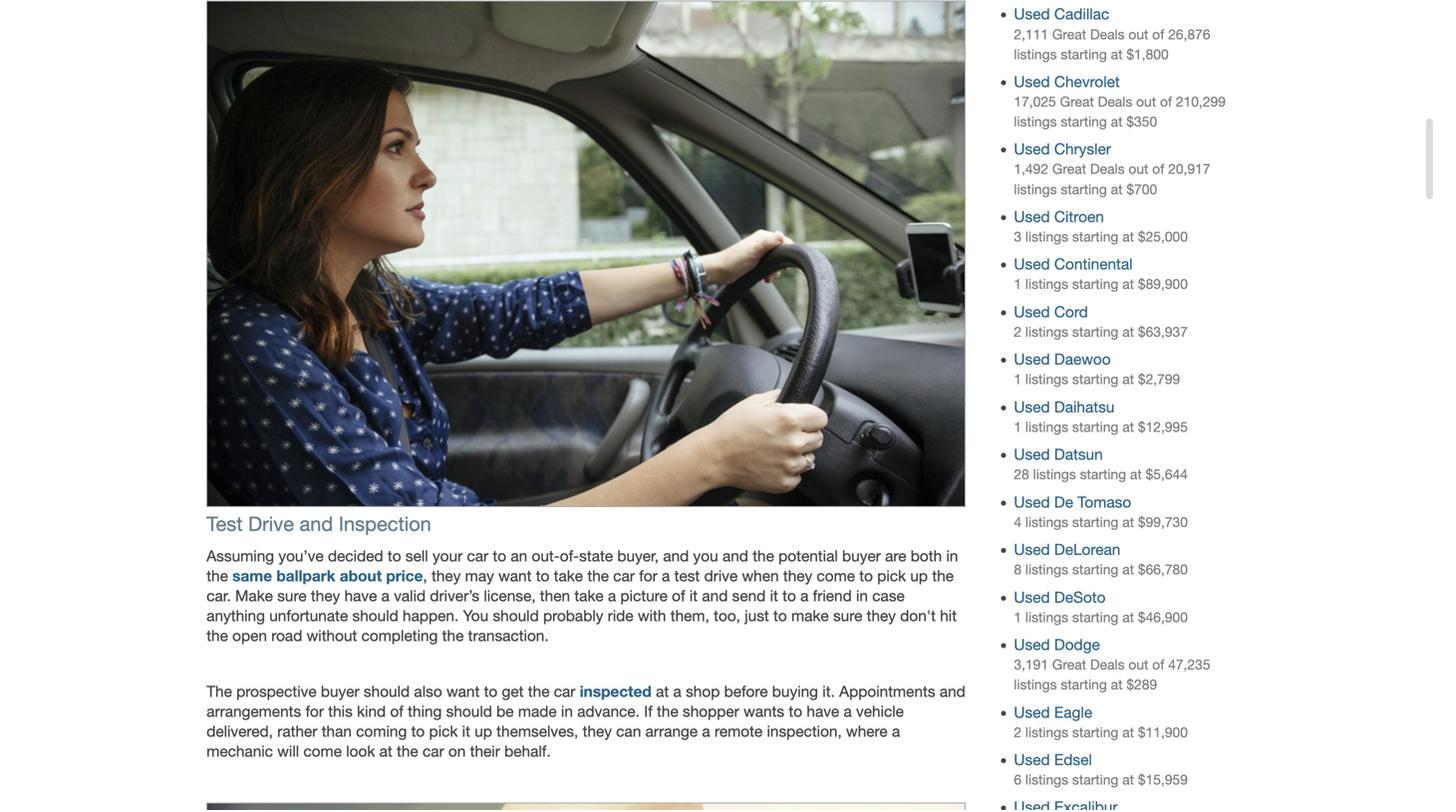 Task type: locate. For each thing, give the bounding box(es) containing it.
wants
[[744, 703, 785, 721]]

of inside 3,191 great deals out of 47,235 listings starting at
[[1152, 657, 1165, 673]]

starting down continental at the top
[[1072, 276, 1119, 292]]

car inside , they may want to take the car for a test drive when they come to pick up the car. make sure they have a valid driver's license, then take a picture of it and send it to a friend in case anything unfortunate should happen. you should probably ride with them, too, just to make sure they don't hit the open road without completing the transaction.
[[613, 567, 635, 585]]

when
[[742, 567, 779, 585]]

1 vertical spatial 2
[[1014, 724, 1022, 740]]

out inside 3,191 great deals out of 47,235 listings starting at
[[1129, 657, 1149, 673]]

0 horizontal spatial for
[[305, 703, 324, 721]]

sure down ballpark
[[277, 587, 307, 605]]

1 vertical spatial come
[[303, 743, 342, 761]]

the up when
[[753, 547, 774, 565]]

1 up used cord link
[[1014, 276, 1022, 292]]

themselves,
[[497, 723, 578, 741]]

should
[[352, 607, 398, 625], [493, 607, 539, 625], [364, 683, 410, 701], [446, 703, 492, 721]]

rather
[[277, 723, 317, 741]]

deals for used chrysler
[[1090, 161, 1125, 177]]

to right just
[[773, 607, 787, 625]]

at left $25,000
[[1123, 229, 1134, 245]]

at left $12,995
[[1123, 419, 1134, 435]]

at a shop before buying it. appointments and arrangements for this kind of thing should be made in advance. if the shopper wants to have a vehicle delivered, rather than coming to pick it up themselves, they can arrange a remote inspection, where a mechanic will come look at the car on their behalf.
[[207, 683, 966, 761]]

3
[[1014, 229, 1022, 245]]

2 down used eagle link
[[1014, 724, 1022, 740]]

it.
[[823, 683, 835, 701]]

in right both
[[946, 547, 958, 565]]

starting inside used desoto 1 listings starting at $46,900
[[1072, 609, 1119, 625]]

pick inside at a shop before buying it. appointments and arrangements for this kind of thing should be made in advance. if the shopper wants to have a vehicle delivered, rather than coming to pick it up themselves, they can arrange a remote inspection, where a mechanic will come look at the car on their behalf.
[[429, 723, 458, 741]]

listings down used edsel "link"
[[1026, 772, 1069, 788]]

of for used chevrolet
[[1160, 94, 1172, 110]]

at inside used eagle 2 listings starting at $11,900
[[1123, 724, 1134, 740]]

listings down 1,492
[[1014, 181, 1057, 197]]

used cadillac link
[[1014, 5, 1110, 23]]

1 horizontal spatial in
[[856, 587, 868, 605]]

0 horizontal spatial have
[[344, 587, 377, 605]]

$289
[[1127, 677, 1157, 693]]

2 horizontal spatial it
[[770, 587, 778, 605]]

listings down used citroen link
[[1026, 229, 1069, 245]]

have down it.
[[807, 703, 839, 721]]

used inside used cord 2 listings starting at $63,937
[[1014, 303, 1050, 321]]

1 vertical spatial up
[[475, 723, 492, 741]]

used datsun 28 listings starting at $5,644
[[1014, 446, 1188, 483]]

inspected link
[[580, 682, 652, 701]]

also
[[414, 683, 442, 701]]

3 used from the top
[[1014, 140, 1050, 158]]

deals
[[1090, 26, 1125, 42], [1098, 94, 1133, 110], [1090, 161, 1125, 177], [1090, 657, 1125, 673]]

listings inside used daewoo 1 listings starting at $2,799
[[1026, 371, 1069, 387]]

take up probably
[[574, 587, 604, 605]]

assuming you've decided to sell your car to an out-of-state buyer, and you and the potential buyer are both in the
[[207, 547, 958, 585]]

15 used from the top
[[1014, 751, 1050, 769]]

at left $350
[[1111, 114, 1123, 130]]

1 horizontal spatial it
[[690, 587, 698, 605]]

great inside 3,191 great deals out of 47,235 listings starting at
[[1052, 657, 1086, 673]]

car inside the prospective buyer should also want to get the car inspected
[[554, 683, 576, 701]]

great
[[1052, 26, 1086, 42], [1060, 94, 1094, 110], [1052, 161, 1086, 177], [1052, 657, 1086, 673]]

out up $1,800
[[1129, 26, 1149, 42]]

1 horizontal spatial sure
[[833, 607, 863, 625]]

deals inside 17,025 great deals out of 210,299 listings starting at
[[1098, 94, 1133, 110]]

come inside at a shop before buying it. appointments and arrangements for this kind of thing should be made in advance. if the shopper wants to have a vehicle delivered, rather than coming to pick it up themselves, they can arrange a remote inspection, where a mechanic will come look at the car on their behalf.
[[303, 743, 342, 761]]

listings down used cord link
[[1026, 324, 1069, 340]]

the down "state"
[[587, 567, 609, 585]]

at down coming
[[379, 743, 392, 761]]

0 vertical spatial take
[[554, 567, 583, 585]]

1 vertical spatial buyer
[[321, 683, 359, 701]]

starting inside the used citroen 3 listings starting at $25,000
[[1072, 229, 1119, 245]]

deals down 'cadillac'
[[1090, 26, 1125, 42]]

1 2 from the top
[[1014, 324, 1022, 340]]

drive
[[704, 567, 738, 585]]

used inside used desoto 1 listings starting at $46,900
[[1014, 588, 1050, 606]]

used left eagle
[[1014, 703, 1050, 721]]

this
[[328, 703, 353, 721]]

used chrysler
[[1014, 140, 1111, 158]]

2 used from the top
[[1014, 73, 1050, 91]]

0 horizontal spatial want
[[446, 683, 480, 701]]

a left valid
[[381, 587, 390, 605]]

at inside used cord 2 listings starting at $63,937
[[1123, 324, 1134, 340]]

,
[[423, 567, 427, 585]]

at left shop
[[656, 683, 669, 701]]

used up '4'
[[1014, 493, 1050, 511]]

test
[[674, 567, 700, 585]]

and down drive
[[702, 587, 728, 605]]

1,492
[[1014, 161, 1049, 177]]

3,191
[[1014, 657, 1049, 673]]

1 used from the top
[[1014, 5, 1050, 23]]

listings down de
[[1026, 514, 1069, 530]]

on
[[448, 743, 466, 761]]

out inside 17,025 great deals out of 210,299 listings starting at
[[1136, 94, 1156, 110]]

arrangements
[[207, 703, 301, 721]]

used inside used eagle 2 listings starting at $11,900
[[1014, 703, 1050, 721]]

1 horizontal spatial have
[[807, 703, 839, 721]]

0 vertical spatial in
[[946, 547, 958, 565]]

1 horizontal spatial buyer
[[842, 547, 881, 565]]

1 vertical spatial take
[[574, 587, 604, 605]]

deals inside 1,492 great deals out of 20,917 listings starting at
[[1090, 161, 1125, 177]]

at left $289
[[1111, 677, 1123, 693]]

up
[[910, 567, 928, 585], [475, 723, 492, 741]]

out up $700
[[1129, 161, 1149, 177]]

starting down the daewoo on the top
[[1072, 371, 1119, 387]]

to
[[388, 547, 401, 565], [493, 547, 506, 565], [536, 567, 550, 585], [859, 567, 873, 585], [783, 587, 796, 605], [773, 607, 787, 625], [484, 683, 498, 701], [789, 703, 802, 721], [411, 723, 425, 741]]

used for used dodge
[[1014, 636, 1050, 654]]

at
[[1111, 46, 1123, 62], [1111, 114, 1123, 130], [1111, 181, 1123, 197], [1123, 229, 1134, 245], [1123, 276, 1134, 292], [1123, 324, 1134, 340], [1123, 371, 1134, 387], [1123, 419, 1134, 435], [1130, 467, 1142, 483], [1123, 514, 1134, 530], [1123, 562, 1134, 578], [1123, 609, 1134, 625], [1111, 677, 1123, 693], [656, 683, 669, 701], [1123, 724, 1134, 740], [379, 743, 392, 761], [1123, 772, 1134, 788]]

used cadillac
[[1014, 5, 1110, 23]]

used left the daewoo on the top
[[1014, 350, 1050, 368]]

used for used cadillac
[[1014, 5, 1050, 23]]

listings down used eagle link
[[1026, 724, 1069, 740]]

listings inside used edsel 6 listings starting at $15,959
[[1026, 772, 1069, 788]]

in left case
[[856, 587, 868, 605]]

2 inside used cord 2 listings starting at $63,937
[[1014, 324, 1022, 340]]

used for used de tomaso 4 listings starting at $99,730
[[1014, 493, 1050, 511]]

with
[[638, 607, 666, 625]]

to up make
[[783, 587, 796, 605]]

1 horizontal spatial up
[[910, 567, 928, 585]]

2 horizontal spatial in
[[946, 547, 958, 565]]

0 vertical spatial pick
[[877, 567, 906, 585]]

2 2 from the top
[[1014, 724, 1022, 740]]

them,
[[671, 607, 710, 625]]

2
[[1014, 324, 1022, 340], [1014, 724, 1022, 740]]

pick inside , they may want to take the car for a test drive when they come to pick up the car. make sure they have a valid driver's license, then take a picture of it and send it to a friend in case anything unfortunate should happen. you should probably ride with them, too, just to make sure they don't hit the open road without completing the transaction.
[[877, 567, 906, 585]]

out inside 1,492 great deals out of 20,917 listings starting at
[[1129, 161, 1149, 177]]

starting up eagle
[[1061, 677, 1107, 693]]

car left on
[[423, 743, 444, 761]]

1 inside used daihatsu 1 listings starting at $12,995
[[1014, 419, 1022, 435]]

0 horizontal spatial in
[[561, 703, 573, 721]]

dodge
[[1054, 636, 1100, 654]]

3,191 great deals out of 47,235 listings starting at
[[1014, 657, 1211, 693]]

the
[[753, 547, 774, 565], [207, 567, 228, 585], [587, 567, 609, 585], [932, 567, 954, 585], [207, 627, 228, 645], [442, 627, 464, 645], [528, 683, 550, 701], [657, 703, 679, 721], [397, 743, 418, 761]]

1 vertical spatial for
[[305, 703, 324, 721]]

used inside used delorean 8 listings starting at $66,780
[[1014, 541, 1050, 559]]

car down buyer, at the bottom left of page
[[613, 567, 635, 585]]

3 1 from the top
[[1014, 419, 1022, 435]]

0 vertical spatial want
[[498, 567, 532, 585]]

vehicle
[[856, 703, 904, 721]]

1 vertical spatial sure
[[833, 607, 863, 625]]

and up you've
[[300, 512, 333, 536]]

used down 3
[[1014, 255, 1050, 273]]

buyer left the are
[[842, 547, 881, 565]]

listings
[[1014, 46, 1057, 62], [1014, 114, 1057, 130], [1014, 181, 1057, 197], [1026, 229, 1069, 245], [1026, 276, 1069, 292], [1026, 324, 1069, 340], [1026, 371, 1069, 387], [1026, 419, 1069, 435], [1033, 467, 1076, 483], [1026, 514, 1069, 530], [1026, 562, 1069, 578], [1026, 609, 1069, 625], [1014, 677, 1057, 693], [1026, 724, 1069, 740], [1026, 772, 1069, 788]]

starting up chevrolet
[[1061, 46, 1107, 62]]

listings down 17,025
[[1014, 114, 1057, 130]]

0 horizontal spatial sure
[[277, 587, 307, 605]]

used cord link
[[1014, 303, 1088, 321]]

used edsel 6 listings starting at $15,959
[[1014, 751, 1188, 788]]

14 used from the top
[[1014, 703, 1050, 721]]

used de tomaso 4 listings starting at $99,730
[[1014, 493, 1188, 530]]

used cord 2 listings starting at $63,937
[[1014, 303, 1188, 340]]

listings inside used de tomaso 4 listings starting at $99,730
[[1026, 514, 1069, 530]]

road
[[271, 627, 302, 645]]

to up case
[[859, 567, 873, 585]]

great inside 17,025 great deals out of 210,299 listings starting at
[[1060, 94, 1094, 110]]

used chrysler link
[[1014, 140, 1111, 158]]

datsun
[[1054, 446, 1103, 464]]

for inside at a shop before buying it. appointments and arrangements for this kind of thing should be made in advance. if the shopper wants to have a vehicle delivered, rather than coming to pick it up themselves, they can arrange a remote inspection, where a mechanic will come look at the car on their behalf.
[[305, 703, 324, 721]]

pick up case
[[877, 567, 906, 585]]

0 horizontal spatial it
[[462, 723, 470, 741]]

car.
[[207, 587, 231, 605]]

prospective
[[236, 683, 317, 701]]

1 1 from the top
[[1014, 276, 1022, 292]]

up down both
[[910, 567, 928, 585]]

have inside at a shop before buying it. appointments and arrangements for this kind of thing should be made in advance. if the shopper wants to have a vehicle delivered, rather than coming to pick it up themselves, they can arrange a remote inspection, where a mechanic will come look at the car on their behalf.
[[807, 703, 839, 721]]

10 used from the top
[[1014, 493, 1050, 511]]

listings inside used datsun 28 listings starting at $5,644
[[1033, 467, 1076, 483]]

at inside used daewoo 1 listings starting at $2,799
[[1123, 371, 1134, 387]]

8 used from the top
[[1014, 398, 1050, 416]]

0 horizontal spatial buyer
[[321, 683, 359, 701]]

listings down used daihatsu link
[[1026, 419, 1069, 435]]

2 vertical spatial in
[[561, 703, 573, 721]]

take
[[554, 567, 583, 585], [574, 587, 604, 605]]

of up $700
[[1152, 161, 1165, 177]]

great down used chevrolet on the right of page
[[1060, 94, 1094, 110]]

1 inside used daewoo 1 listings starting at $2,799
[[1014, 371, 1022, 387]]

4 used from the top
[[1014, 208, 1050, 226]]

1 horizontal spatial want
[[498, 567, 532, 585]]

used for used chevrolet
[[1014, 73, 1050, 91]]

sure down friend
[[833, 607, 863, 625]]

listings inside used desoto 1 listings starting at $46,900
[[1026, 609, 1069, 625]]

at down tomaso
[[1123, 514, 1134, 530]]

$46,900
[[1138, 609, 1188, 625]]

at left $2,799
[[1123, 371, 1134, 387]]

used inside used continental 1 listings starting at $89,900
[[1014, 255, 1050, 273]]

starting inside used daewoo 1 listings starting at $2,799
[[1072, 371, 1119, 387]]

2 inside used eagle 2 listings starting at $11,900
[[1014, 724, 1022, 740]]

deals inside 2,111 great deals out of 26,876 listings starting at
[[1090, 26, 1125, 42]]

0 vertical spatial have
[[344, 587, 377, 605]]

starting inside used cord 2 listings starting at $63,937
[[1072, 324, 1119, 340]]

used chevrolet link
[[1014, 73, 1120, 91]]

can
[[616, 723, 641, 741]]

listings inside 2,111 great deals out of 26,876 listings starting at
[[1014, 46, 1057, 62]]

made
[[518, 703, 557, 721]]

used for used edsel 6 listings starting at $15,959
[[1014, 751, 1050, 769]]

pick up on
[[429, 723, 458, 741]]

anything
[[207, 607, 265, 625]]

0 vertical spatial for
[[639, 567, 658, 585]]

of inside 2,111 great deals out of 26,876 listings starting at
[[1152, 26, 1165, 42]]

9 used from the top
[[1014, 446, 1050, 464]]

drive
[[248, 512, 294, 536]]

the
[[207, 683, 232, 701]]

starting
[[1061, 46, 1107, 62], [1061, 114, 1107, 130], [1061, 181, 1107, 197], [1072, 229, 1119, 245], [1072, 276, 1119, 292], [1072, 324, 1119, 340], [1072, 371, 1119, 387], [1072, 419, 1119, 435], [1080, 467, 1126, 483], [1072, 514, 1119, 530], [1072, 562, 1119, 578], [1072, 609, 1119, 625], [1061, 677, 1107, 693], [1072, 724, 1119, 740], [1072, 772, 1119, 788]]

at inside 17,025 great deals out of 210,299 listings starting at
[[1111, 114, 1123, 130]]

1 vertical spatial pick
[[429, 723, 458, 741]]

$25,000
[[1138, 229, 1188, 245]]

of for used dodge
[[1152, 657, 1165, 673]]

6 used from the top
[[1014, 303, 1050, 321]]

at inside used continental 1 listings starting at $89,900
[[1123, 276, 1134, 292]]

used inside used daewoo 1 listings starting at $2,799
[[1014, 350, 1050, 368]]

to left get
[[484, 683, 498, 701]]

for inside , they may want to take the car for a test drive when they come to pick up the car. make sure they have a valid driver's license, then take a picture of it and send it to a friend in case anything unfortunate should happen. you should probably ride with them, too, just to make sure they don't hit the open road without completing the transaction.
[[639, 567, 658, 585]]

starting inside 17,025 great deals out of 210,299 listings starting at
[[1061, 114, 1107, 130]]

out inside 2,111 great deals out of 26,876 listings starting at
[[1129, 26, 1149, 42]]

deals up $350
[[1098, 94, 1133, 110]]

listings down 3,191
[[1014, 677, 1057, 693]]

buyer
[[842, 547, 881, 565], [321, 683, 359, 701]]

make
[[235, 587, 273, 605]]

starting inside used de tomaso 4 listings starting at $99,730
[[1072, 514, 1119, 530]]

out
[[1129, 26, 1149, 42], [1136, 94, 1156, 110], [1129, 161, 1149, 177], [1129, 657, 1149, 673]]

in inside at a shop before buying it. appointments and arrangements for this kind of thing should be made in advance. if the shopper wants to have a vehicle delivered, rather than coming to pick it up themselves, they can arrange a remote inspection, where a mechanic will come look at the car on their behalf.
[[561, 703, 573, 721]]

1
[[1014, 276, 1022, 292], [1014, 371, 1022, 387], [1014, 419, 1022, 435], [1014, 609, 1022, 625]]

great down dodge
[[1052, 657, 1086, 673]]

1 vertical spatial have
[[807, 703, 839, 721]]

starting down eagle
[[1072, 724, 1119, 740]]

in right the made
[[561, 703, 573, 721]]

edsel
[[1054, 751, 1092, 769]]

starting down the desoto
[[1072, 609, 1119, 625]]

0 vertical spatial up
[[910, 567, 928, 585]]

used up 17,025
[[1014, 73, 1050, 91]]

have down the "about"
[[344, 587, 377, 605]]

used up 3
[[1014, 208, 1050, 226]]

used inside used edsel 6 listings starting at $15,959
[[1014, 751, 1050, 769]]

0 horizontal spatial come
[[303, 743, 342, 761]]

a up ride
[[608, 587, 616, 605]]

2 for used cord
[[1014, 324, 1022, 340]]

7 used from the top
[[1014, 350, 1050, 368]]

of down test
[[672, 587, 685, 605]]

it inside at a shop before buying it. appointments and arrangements for this kind of thing should be made in advance. if the shopper wants to have a vehicle delivered, rather than coming to pick it up themselves, they can arrange a remote inspection, where a mechanic will come look at the car on their behalf.
[[462, 723, 470, 741]]

used for used citroen 3 listings starting at $25,000
[[1014, 208, 1050, 226]]

26,876
[[1168, 26, 1211, 42]]

used for used eagle 2 listings starting at $11,900
[[1014, 703, 1050, 721]]

$63,937
[[1138, 324, 1188, 340]]

great down used cadillac link
[[1052, 26, 1086, 42]]

want down an
[[498, 567, 532, 585]]

used inside used daihatsu 1 listings starting at $12,995
[[1014, 398, 1050, 416]]

12 used from the top
[[1014, 588, 1050, 606]]

listings inside 17,025 great deals out of 210,299 listings starting at
[[1014, 114, 1057, 130]]

1 down used desoto link
[[1014, 609, 1022, 625]]

for up picture
[[639, 567, 658, 585]]

1 inside used continental 1 listings starting at $89,900
[[1014, 276, 1022, 292]]

great inside 2,111 great deals out of 26,876 listings starting at
[[1052, 26, 1086, 42]]

starting up citroen
[[1061, 181, 1107, 197]]

1 vertical spatial want
[[446, 683, 480, 701]]

starting inside used edsel 6 listings starting at $15,959
[[1072, 772, 1119, 788]]

13 used from the top
[[1014, 636, 1050, 654]]

0 horizontal spatial pick
[[429, 723, 458, 741]]

a down shopper
[[702, 723, 710, 741]]

great for dodge
[[1052, 657, 1086, 673]]

used left daihatsu
[[1014, 398, 1050, 416]]

to down buying
[[789, 703, 802, 721]]

car inside assuming you've decided to sell your car to an out-of-state buyer, and you and the potential buyer are both in the
[[467, 547, 489, 565]]

0 horizontal spatial up
[[475, 723, 492, 741]]

you
[[693, 547, 718, 565]]

listings inside the used citroen 3 listings starting at $25,000
[[1026, 229, 1069, 245]]

47,235
[[1168, 657, 1211, 673]]

1 horizontal spatial pick
[[877, 567, 906, 585]]

starting inside used delorean 8 listings starting at $66,780
[[1072, 562, 1119, 578]]

kind
[[357, 703, 386, 721]]

out for dodge
[[1129, 657, 1149, 673]]

valid
[[394, 587, 426, 605]]

don't
[[900, 607, 936, 625]]

6
[[1014, 772, 1022, 788]]

just
[[745, 607, 769, 625]]

used delorean link
[[1014, 541, 1121, 559]]

used left "cord"
[[1014, 303, 1050, 321]]

great for cadillac
[[1052, 26, 1086, 42]]

1 for used desoto
[[1014, 609, 1022, 625]]

great down used chrysler link
[[1052, 161, 1086, 177]]

of inside 1,492 great deals out of 20,917 listings starting at
[[1152, 161, 1165, 177]]

if
[[644, 703, 653, 721]]

0 vertical spatial come
[[817, 567, 855, 585]]

1 horizontal spatial come
[[817, 567, 855, 585]]

a
[[662, 567, 670, 585], [381, 587, 390, 605], [608, 587, 616, 605], [800, 587, 809, 605], [673, 683, 682, 701], [844, 703, 852, 721], [702, 723, 710, 741], [892, 723, 900, 741]]

should left be
[[446, 703, 492, 721]]

5 used from the top
[[1014, 255, 1050, 273]]

at inside used delorean 8 listings starting at $66,780
[[1123, 562, 1134, 578]]

shopper
[[683, 703, 739, 721]]

car up the made
[[554, 683, 576, 701]]

of-
[[560, 547, 579, 565]]

$99,730
[[1138, 514, 1188, 530]]

0 vertical spatial buyer
[[842, 547, 881, 565]]

listings down used desoto link
[[1026, 609, 1069, 625]]

1 horizontal spatial for
[[639, 567, 658, 585]]

starting inside used continental 1 listings starting at $89,900
[[1072, 276, 1119, 292]]

used inside used de tomaso 4 listings starting at $99,730
[[1014, 493, 1050, 511]]

out for chrysler
[[1129, 161, 1149, 177]]

of for used chrysler
[[1152, 161, 1165, 177]]

1 down used daewoo link
[[1014, 371, 1022, 387]]

used chevrolet
[[1014, 73, 1120, 91]]

0 vertical spatial 2
[[1014, 324, 1022, 340]]

ballpark
[[276, 566, 336, 585]]

used inside used datsun 28 listings starting at $5,644
[[1014, 446, 1050, 464]]

starting up the daewoo on the top
[[1072, 324, 1119, 340]]

used down 8 on the bottom
[[1014, 588, 1050, 606]]

should up kind
[[364, 683, 410, 701]]

they down advance.
[[583, 723, 612, 741]]

used for used desoto 1 listings starting at $46,900
[[1014, 588, 1050, 606]]

take down the of-
[[554, 567, 583, 585]]

it down when
[[770, 587, 778, 605]]

2 1 from the top
[[1014, 371, 1022, 387]]

in
[[946, 547, 958, 565], [856, 587, 868, 605], [561, 703, 573, 721]]

car up may
[[467, 547, 489, 565]]

4 1 from the top
[[1014, 609, 1022, 625]]

listings down used daewoo link
[[1026, 371, 1069, 387]]

listings up used cord link
[[1026, 276, 1069, 292]]

of inside 17,025 great deals out of 210,299 listings starting at
[[1160, 94, 1172, 110]]

buyer up this
[[321, 683, 359, 701]]

mechanic
[[207, 743, 273, 761]]

should inside at a shop before buying it. appointments and arrangements for this kind of thing should be made in advance. if the shopper wants to have a vehicle delivered, rather than coming to pick it up themselves, they can arrange a remote inspection, where a mechanic will come look at the car on their behalf.
[[446, 703, 492, 721]]

11 used from the top
[[1014, 541, 1050, 559]]

1 inside used desoto 1 listings starting at $46,900
[[1014, 609, 1022, 625]]

same ballpark about price
[[232, 566, 423, 585]]

2,111 great deals out of 26,876 listings starting at
[[1014, 26, 1211, 62]]

the up the made
[[528, 683, 550, 701]]

the down coming
[[397, 743, 418, 761]]

1 vertical spatial in
[[856, 587, 868, 605]]

deals down dodge
[[1090, 657, 1125, 673]]

great inside 1,492 great deals out of 20,917 listings starting at
[[1052, 161, 1086, 177]]

2,111
[[1014, 26, 1049, 42]]

then
[[540, 587, 570, 605]]

at left the $5,644
[[1130, 467, 1142, 483]]



Task type: vqa. For each thing, say whether or not it's contained in the screenshot.
completing
yes



Task type: describe. For each thing, give the bounding box(es) containing it.
used dodge link
[[1014, 636, 1100, 654]]

listings inside used eagle 2 listings starting at $11,900
[[1026, 724, 1069, 740]]

citroen
[[1054, 208, 1104, 226]]

appointments
[[839, 683, 935, 701]]

hit
[[940, 607, 957, 625]]

and inside at a shop before buying it. appointments and arrangements for this kind of thing should be made in advance. if the shopper wants to have a vehicle delivered, rather than coming to pick it up themselves, they can arrange a remote inspection, where a mechanic will come look at the car on their behalf.
[[940, 683, 966, 701]]

listings inside 3,191 great deals out of 47,235 listings starting at
[[1014, 677, 1057, 693]]

the down both
[[932, 567, 954, 585]]

cord
[[1054, 303, 1088, 321]]

to down thing
[[411, 723, 425, 741]]

used daewoo link
[[1014, 350, 1111, 368]]

before
[[724, 683, 768, 701]]

1,492 great deals out of 20,917 listings starting at
[[1014, 161, 1211, 197]]

deals for used chevrolet
[[1098, 94, 1133, 110]]

than
[[322, 723, 352, 741]]

remote
[[715, 723, 763, 741]]

sell
[[406, 547, 428, 565]]

it for same ballpark about price
[[690, 587, 698, 605]]

starting inside 2,111 great deals out of 26,876 listings starting at
[[1061, 46, 1107, 62]]

to left an
[[493, 547, 506, 565]]

used daewoo 1 listings starting at $2,799
[[1014, 350, 1180, 387]]

$89,900
[[1138, 276, 1188, 292]]

deals for used dodge
[[1090, 657, 1125, 673]]

and up test
[[663, 547, 689, 565]]

want inside , they may want to take the car for a test drive when they come to pick up the car. make sure they have a valid driver's license, then take a picture of it and send it to a friend in case anything unfortunate should happen. you should probably ride with them, too, just to make sure they don't hit the open road without completing the transaction.
[[498, 567, 532, 585]]

starting inside 3,191 great deals out of 47,235 listings starting at
[[1061, 677, 1107, 693]]

are
[[885, 547, 907, 565]]

delorean
[[1054, 541, 1121, 559]]

2 for used eagle
[[1014, 724, 1022, 740]]

in inside assuming you've decided to sell your car to an out-of-state buyer, and you and the potential buyer are both in the
[[946, 547, 958, 565]]

the inside the prospective buyer should also want to get the car inspected
[[528, 683, 550, 701]]

of for used cadillac
[[1152, 26, 1165, 42]]

chevrolet
[[1054, 73, 1120, 91]]

get
[[502, 683, 524, 701]]

should down license,
[[493, 607, 539, 625]]

out for chevrolet
[[1136, 94, 1156, 110]]

listings inside used daihatsu 1 listings starting at $12,995
[[1026, 419, 1069, 435]]

listings inside 1,492 great deals out of 20,917 listings starting at
[[1014, 181, 1057, 197]]

used for used daihatsu 1 listings starting at $12,995
[[1014, 398, 1050, 416]]

your
[[433, 547, 463, 565]]

at inside used edsel 6 listings starting at $15,959
[[1123, 772, 1134, 788]]

at inside the used citroen 3 listings starting at $25,000
[[1123, 229, 1134, 245]]

of inside , they may want to take the car for a test drive when they come to pick up the car. make sure they have a valid driver's license, then take a picture of it and send it to a friend in case anything unfortunate should happen. you should probably ride with them, too, just to make sure they don't hit the open road without completing the transaction.
[[672, 587, 685, 605]]

at inside used datsun 28 listings starting at $5,644
[[1130, 467, 1142, 483]]

you
[[463, 607, 489, 625]]

buyer inside assuming you've decided to sell your car to an out-of-state buyer, and you and the potential buyer are both in the
[[842, 547, 881, 565]]

buying
[[772, 683, 818, 701]]

test drive and inspection
[[207, 512, 431, 536]]

listings inside used delorean 8 listings starting at $66,780
[[1026, 562, 1069, 578]]

$1,800
[[1127, 46, 1169, 62]]

used for used cord 2 listings starting at $63,937
[[1014, 303, 1050, 321]]

advance.
[[577, 703, 640, 721]]

an
[[511, 547, 528, 565]]

to inside the prospective buyer should also want to get the car inspected
[[484, 683, 498, 701]]

they inside at a shop before buying it. appointments and arrangements for this kind of thing should be made in advance. if the shopper wants to have a vehicle delivered, rather than coming to pick it up themselves, they can arrange a remote inspection, where a mechanic will come look at the car on their behalf.
[[583, 723, 612, 741]]

they down case
[[867, 607, 896, 625]]

should inside the prospective buyer should also want to get the car inspected
[[364, 683, 410, 701]]

cadillac
[[1054, 5, 1110, 23]]

a left shop
[[673, 683, 682, 701]]

$12,995
[[1138, 419, 1188, 435]]

probably
[[543, 607, 603, 625]]

deals for used cadillac
[[1090, 26, 1125, 42]]

buyer,
[[617, 547, 659, 565]]

where
[[846, 723, 888, 741]]

continental
[[1054, 255, 1133, 273]]

friend
[[813, 587, 852, 605]]

and inside , they may want to take the car for a test drive when they come to pick up the car. make sure they have a valid driver's license, then take a picture of it and send it to a friend in case anything unfortunate should happen. you should probably ride with them, too, just to make sure they don't hit the open road without completing the transaction.
[[702, 587, 728, 605]]

picture
[[620, 587, 668, 605]]

and up drive
[[723, 547, 748, 565]]

of inside at a shop before buying it. appointments and arrangements for this kind of thing should be made in advance. if the shopper wants to have a vehicle delivered, rather than coming to pick it up themselves, they can arrange a remote inspection, where a mechanic will come look at the car on their behalf.
[[390, 703, 404, 721]]

state
[[579, 547, 613, 565]]

210,299
[[1176, 94, 1226, 110]]

up inside at a shop before buying it. appointments and arrangements for this kind of thing should be made in advance. if the shopper wants to have a vehicle delivered, rather than coming to pick it up themselves, they can arrange a remote inspection, where a mechanic will come look at the car on their behalf.
[[475, 723, 492, 741]]

listings inside used cord 2 listings starting at $63,937
[[1026, 324, 1069, 340]]

starting inside used datsun 28 listings starting at $5,644
[[1080, 467, 1126, 483]]

in inside , they may want to take the car for a test drive when they come to pick up the car. make sure they have a valid driver's license, then take a picture of it and send it to a friend in case anything unfortunate should happen. you should probably ride with them, too, just to make sure they don't hit the open road without completing the transaction.
[[856, 587, 868, 605]]

transaction.
[[468, 627, 549, 645]]

8
[[1014, 562, 1022, 578]]

same ballpark about price link
[[232, 566, 423, 585]]

open
[[232, 627, 267, 645]]

you've
[[278, 547, 324, 565]]

starting inside used eagle 2 listings starting at $11,900
[[1072, 724, 1119, 740]]

it for inspected
[[462, 723, 470, 741]]

case
[[872, 587, 905, 605]]

the right the if
[[657, 703, 679, 721]]

used desoto link
[[1014, 588, 1106, 606]]

woman driving car. image
[[207, 0, 966, 507]]

used eagle 2 listings starting at $11,900
[[1014, 703, 1188, 740]]

at inside used de tomaso 4 listings starting at $99,730
[[1123, 514, 1134, 530]]

a down vehicle
[[892, 723, 900, 741]]

at inside used desoto 1 listings starting at $46,900
[[1123, 609, 1134, 625]]

17,025
[[1014, 94, 1056, 110]]

at inside 3,191 great deals out of 47,235 listings starting at
[[1111, 677, 1123, 693]]

they down your
[[432, 567, 461, 585]]

used continental 1 listings starting at $89,900
[[1014, 255, 1188, 292]]

used for used daewoo 1 listings starting at $2,799
[[1014, 350, 1050, 368]]

to up price
[[388, 547, 401, 565]]

desoto
[[1054, 588, 1106, 606]]

license,
[[484, 587, 536, 605]]

used for used delorean 8 listings starting at $66,780
[[1014, 541, 1050, 559]]

starting inside used daihatsu 1 listings starting at $12,995
[[1072, 419, 1119, 435]]

used for used chrysler
[[1014, 140, 1050, 158]]

a up where
[[844, 703, 852, 721]]

to down out- at the bottom
[[536, 567, 550, 585]]

driver's
[[430, 587, 479, 605]]

man pulling us money from wallet image
[[207, 803, 966, 810]]

$5,644
[[1146, 467, 1188, 483]]

the up car.
[[207, 567, 228, 585]]

send
[[732, 587, 766, 605]]

28
[[1014, 467, 1029, 483]]

20,917
[[1168, 161, 1211, 177]]

buyer inside the prospective buyer should also want to get the car inspected
[[321, 683, 359, 701]]

be
[[497, 703, 514, 721]]

at inside used daihatsu 1 listings starting at $12,995
[[1123, 419, 1134, 435]]

used continental link
[[1014, 255, 1133, 273]]

should up completing
[[352, 607, 398, 625]]

$11,900
[[1138, 724, 1188, 740]]

have inside , they may want to take the car for a test drive when they come to pick up the car. make sure they have a valid driver's license, then take a picture of it and send it to a friend in case anything unfortunate should happen. you should probably ride with them, too, just to make sure they don't hit the open road without completing the transaction.
[[344, 587, 377, 605]]

the down the happen.
[[442, 627, 464, 645]]

great for chrysler
[[1052, 161, 1086, 177]]

the down anything
[[207, 627, 228, 645]]

a left test
[[662, 567, 670, 585]]

behalf.
[[504, 743, 551, 761]]

$700
[[1127, 181, 1157, 197]]

, they may want to take the car for a test drive when they come to pick up the car. make sure they have a valid driver's license, then take a picture of it and send it to a friend in case anything unfortunate should happen. you should probably ride with them, too, just to make sure they don't hit the open road without completing the transaction.
[[207, 567, 957, 645]]

come inside , they may want to take the car for a test drive when they come to pick up the car. make sure they have a valid driver's license, then take a picture of it and send it to a friend in case anything unfortunate should happen. you should probably ride with them, too, just to make sure they don't hit the open road without completing the transaction.
[[817, 567, 855, 585]]

eagle
[[1054, 703, 1092, 721]]

inspection
[[339, 512, 431, 536]]

will
[[277, 743, 299, 761]]

listings inside used continental 1 listings starting at $89,900
[[1026, 276, 1069, 292]]

used datsun link
[[1014, 446, 1103, 464]]

they down potential
[[783, 567, 813, 585]]

thing
[[408, 703, 442, 721]]

a up make
[[800, 587, 809, 605]]

car inside at a shop before buying it. appointments and arrangements for this kind of thing should be made in advance. if the shopper wants to have a vehicle delivered, rather than coming to pick it up themselves, they can arrange a remote inspection, where a mechanic will come look at the car on their behalf.
[[423, 743, 444, 761]]

0 vertical spatial sure
[[277, 587, 307, 605]]

they down same ballpark about price link
[[311, 587, 340, 605]]

up inside , they may want to take the car for a test drive when they come to pick up the car. make sure they have a valid driver's license, then take a picture of it and send it to a friend in case anything unfortunate should happen. you should probably ride with them, too, just to make sure they don't hit the open road without completing the transaction.
[[910, 567, 928, 585]]

decided
[[328, 547, 383, 565]]

used citroen link
[[1014, 208, 1104, 226]]

1 for used daihatsu
[[1014, 419, 1022, 435]]

at inside 2,111 great deals out of 26,876 listings starting at
[[1111, 46, 1123, 62]]

daihatsu
[[1054, 398, 1115, 416]]

at inside 1,492 great deals out of 20,917 listings starting at
[[1111, 181, 1123, 197]]

inspection,
[[767, 723, 842, 741]]

starting inside 1,492 great deals out of 20,917 listings starting at
[[1061, 181, 1107, 197]]

1 for used daewoo
[[1014, 371, 1022, 387]]

want inside the prospective buyer should also want to get the car inspected
[[446, 683, 480, 701]]

used dodge
[[1014, 636, 1100, 654]]

used daihatsu 1 listings starting at $12,995
[[1014, 398, 1188, 435]]

17,025 great deals out of 210,299 listings starting at
[[1014, 94, 1226, 130]]

used delorean 8 listings starting at $66,780
[[1014, 541, 1188, 578]]

used eagle link
[[1014, 703, 1092, 721]]

1 for used continental
[[1014, 276, 1022, 292]]

completing
[[361, 627, 438, 645]]

used for used datsun 28 listings starting at $5,644
[[1014, 446, 1050, 464]]

great for chevrolet
[[1060, 94, 1094, 110]]

daewoo
[[1054, 350, 1111, 368]]

out for cadillac
[[1129, 26, 1149, 42]]

used daihatsu link
[[1014, 398, 1115, 416]]

make
[[791, 607, 829, 625]]

used for used continental 1 listings starting at $89,900
[[1014, 255, 1050, 273]]



